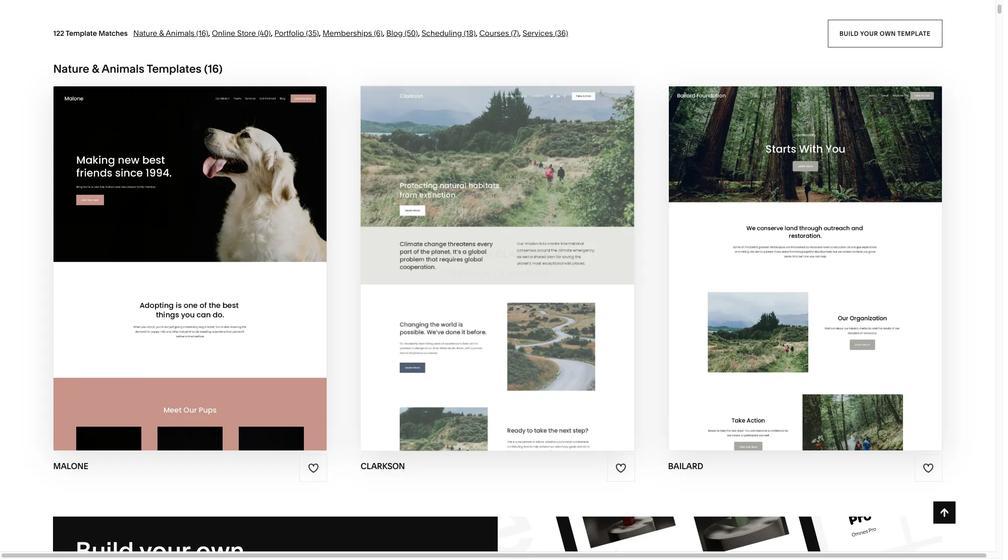 Task type: describe. For each thing, give the bounding box(es) containing it.
memberships
[[323, 28, 372, 38]]

start for start with malone
[[133, 249, 163, 260]]

4 , from the left
[[383, 28, 385, 38]]

start for start with bailard
[[748, 249, 779, 260]]

1 , from the left
[[208, 28, 210, 38]]

build
[[840, 29, 859, 37]]

preview for preview malone
[[145, 268, 190, 280]]

1 vertical spatial clarkson
[[494, 268, 549, 280]]

animals for (16)
[[166, 28, 195, 38]]

preview clarkson link
[[447, 260, 549, 288]]

preview malone
[[145, 268, 235, 280]]

2 vertical spatial malone
[[53, 461, 89, 471]]

start with bailard button
[[748, 241, 863, 268]]

template
[[898, 29, 931, 37]]

own
[[880, 29, 896, 37]]

blog (50) link
[[387, 28, 418, 38]]

(35)
[[306, 28, 319, 38]]

templates
[[147, 62, 202, 76]]

nature & animals templates ( 16 )
[[53, 62, 223, 76]]

preview malone link
[[145, 260, 235, 288]]

(36)
[[555, 28, 569, 38]]

online store (40) link
[[212, 28, 271, 38]]

build your own template button
[[828, 20, 943, 47]]

nature for nature & animals (16) , online store (40) , portfolio (35) , memberships (6) , blog (50) , scheduling (18) , courses (7) , services (36)
[[133, 28, 157, 38]]

nature & animals (16) link
[[133, 28, 208, 38]]

preview clarkson
[[447, 268, 549, 280]]

scheduling (18) link
[[422, 28, 476, 38]]

add bailard to your favorites list image
[[923, 463, 935, 474]]

build your own template
[[840, 29, 931, 37]]

122
[[53, 29, 64, 38]]

malone inside button
[[194, 249, 237, 260]]

portfolio
[[275, 28, 304, 38]]

(6)
[[374, 28, 383, 38]]

clarkson element
[[360, 85, 636, 452]]

bailard element
[[669, 86, 942, 451]]

(16)
[[196, 28, 208, 38]]

1 vertical spatial malone
[[192, 268, 235, 280]]

add clarkson to your favorites list image
[[616, 463, 627, 474]]

16
[[208, 62, 219, 76]]

bailard inside 'start with bailard' "button"
[[809, 249, 853, 260]]

your
[[861, 29, 879, 37]]

5 , from the left
[[418, 28, 420, 38]]

(50)
[[405, 28, 418, 38]]

(
[[204, 62, 208, 76]]



Task type: vqa. For each thing, say whether or not it's contained in the screenshot.
the "Preview Clarkson"
yes



Task type: locate. For each thing, give the bounding box(es) containing it.
& up the templates
[[159, 28, 164, 38]]

, left 'portfolio'
[[271, 28, 273, 38]]

0 vertical spatial animals
[[166, 28, 195, 38]]

animals down matches
[[102, 62, 144, 76]]

animals for templates
[[102, 62, 144, 76]]

start with clarkson
[[435, 249, 551, 260]]

with inside 'button'
[[468, 249, 493, 260]]

courses (7) link
[[480, 28, 519, 38]]

start with bailard
[[748, 249, 853, 260]]

courses
[[480, 28, 509, 38]]

1 vertical spatial animals
[[102, 62, 144, 76]]

preview down "start with malone"
[[145, 268, 190, 280]]

& for nature & animals (16) , online store (40) , portfolio (35) , memberships (6) , blog (50) , scheduling (18) , courses (7) , services (36)
[[159, 28, 164, 38]]

nature right matches
[[133, 28, 157, 38]]

scheduling
[[422, 28, 462, 38]]

start inside the start with clarkson 'button'
[[435, 249, 465, 260]]

store
[[237, 28, 256, 38]]

0 horizontal spatial bailard
[[669, 461, 704, 471]]

blog
[[387, 28, 403, 38]]

portfolio (35) link
[[275, 28, 319, 38]]

clarkson inside 'button'
[[496, 249, 551, 260]]

template
[[66, 29, 97, 38]]

1 horizontal spatial start
[[435, 249, 465, 260]]

clarkson
[[496, 249, 551, 260], [494, 268, 549, 280], [361, 461, 405, 471]]

2 with from the left
[[468, 249, 493, 260]]

malone element
[[54, 86, 327, 451]]

back to top image
[[939, 507, 950, 518]]

, left courses
[[476, 28, 478, 38]]

matches
[[99, 29, 128, 38]]

6 , from the left
[[476, 28, 478, 38]]

1 with from the left
[[166, 249, 191, 260]]

preview down start with clarkson
[[447, 268, 492, 280]]

7 , from the left
[[519, 28, 521, 38]]

, left memberships
[[319, 28, 321, 38]]

3 , from the left
[[319, 28, 321, 38]]

& for nature & animals templates ( 16 )
[[92, 62, 99, 76]]

memberships (6) link
[[323, 28, 383, 38]]

nature
[[133, 28, 157, 38], [53, 62, 89, 76]]

with inside "button"
[[781, 249, 807, 260]]

0 horizontal spatial animals
[[102, 62, 144, 76]]

start with clarkson button
[[435, 241, 561, 268]]

add malone to your favorites list image
[[308, 463, 319, 474]]

(40)
[[258, 28, 271, 38]]

nature & animals (16) , online store (40) , portfolio (35) , memberships (6) , blog (50) , scheduling (18) , courses (7) , services (36)
[[133, 28, 569, 38]]

0 horizontal spatial start
[[133, 249, 163, 260]]

1 horizontal spatial animals
[[166, 28, 195, 38]]

1 horizontal spatial &
[[159, 28, 164, 38]]

2 vertical spatial clarkson
[[361, 461, 405, 471]]

with
[[166, 249, 191, 260], [468, 249, 493, 260], [781, 249, 807, 260]]

services (36) link
[[523, 28, 569, 38]]

services
[[523, 28, 553, 38]]

2 preview from the left
[[447, 268, 492, 280]]

with for malone
[[166, 249, 191, 260]]

2 horizontal spatial start
[[748, 249, 779, 260]]

0 vertical spatial &
[[159, 28, 164, 38]]

start
[[133, 249, 163, 260], [435, 249, 465, 260], [748, 249, 779, 260]]

1 horizontal spatial nature
[[133, 28, 157, 38]]

bailard
[[809, 249, 853, 260], [669, 461, 704, 471]]

1 vertical spatial nature
[[53, 62, 89, 76]]

0 vertical spatial bailard
[[809, 249, 853, 260]]

, left the scheduling
[[418, 28, 420, 38]]

with inside button
[[166, 249, 191, 260]]

animals left (16)
[[166, 28, 195, 38]]

start for start with clarkson
[[435, 249, 465, 260]]

, left services
[[519, 28, 521, 38]]

with for clarkson
[[468, 249, 493, 260]]

with for bailard
[[781, 249, 807, 260]]

2 , from the left
[[271, 28, 273, 38]]

1 horizontal spatial bailard
[[809, 249, 853, 260]]

(18)
[[464, 28, 476, 38]]

0 horizontal spatial preview
[[145, 268, 190, 280]]

preview of building your own template image
[[498, 517, 943, 559]]

1 start from the left
[[133, 249, 163, 260]]

nature for nature & animals templates ( 16 )
[[53, 62, 89, 76]]

,
[[208, 28, 210, 38], [271, 28, 273, 38], [319, 28, 321, 38], [383, 28, 385, 38], [418, 28, 420, 38], [476, 28, 478, 38], [519, 28, 521, 38]]

start inside 'start with bailard' "button"
[[748, 249, 779, 260]]

, left "online"
[[208, 28, 210, 38]]

0 horizontal spatial nature
[[53, 62, 89, 76]]

2 horizontal spatial with
[[781, 249, 807, 260]]

2 start from the left
[[435, 249, 465, 260]]

clarkson image
[[360, 85, 636, 452]]

online
[[212, 28, 235, 38]]

3 with from the left
[[781, 249, 807, 260]]

malone image
[[54, 86, 327, 451]]

malone
[[194, 249, 237, 260], [192, 268, 235, 280], [53, 461, 89, 471]]

0 horizontal spatial with
[[166, 249, 191, 260]]

start inside start with malone button
[[133, 249, 163, 260]]

&
[[159, 28, 164, 38], [92, 62, 99, 76]]

preview
[[145, 268, 190, 280], [447, 268, 492, 280]]

bailard image
[[669, 86, 942, 451]]

animals
[[166, 28, 195, 38], [102, 62, 144, 76]]

1 horizontal spatial preview
[[447, 268, 492, 280]]

3 start from the left
[[748, 249, 779, 260]]

)
[[219, 62, 223, 76]]

1 horizontal spatial with
[[468, 249, 493, 260]]

122 template matches
[[53, 29, 128, 38]]

(7)
[[511, 28, 519, 38]]

preview for preview clarkson
[[447, 268, 492, 280]]

0 vertical spatial nature
[[133, 28, 157, 38]]

nature down template
[[53, 62, 89, 76]]

& down 122 template matches
[[92, 62, 99, 76]]

1 vertical spatial bailard
[[669, 461, 704, 471]]

1 vertical spatial &
[[92, 62, 99, 76]]

0 vertical spatial clarkson
[[496, 249, 551, 260]]

, left blog
[[383, 28, 385, 38]]

start with malone button
[[133, 241, 248, 268]]

1 preview from the left
[[145, 268, 190, 280]]

start with malone
[[133, 249, 237, 260]]

0 horizontal spatial &
[[92, 62, 99, 76]]

0 vertical spatial malone
[[194, 249, 237, 260]]



